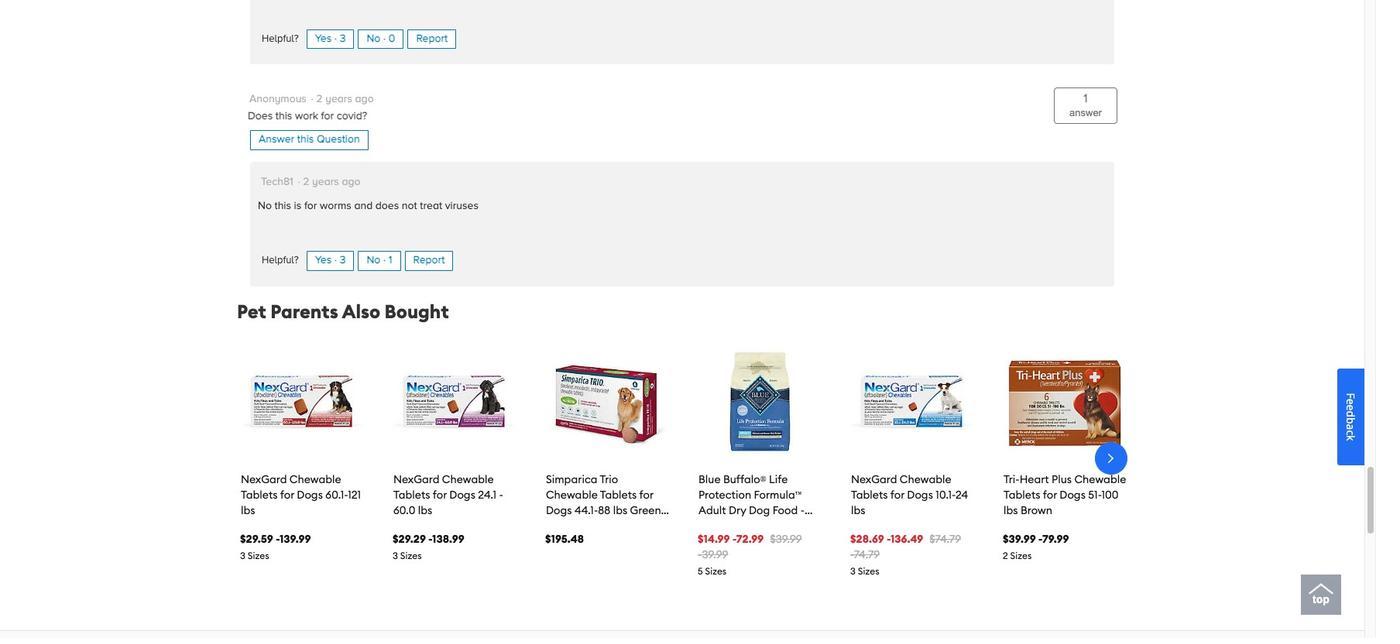Task type: describe. For each thing, give the bounding box(es) containing it.
1 answer
[[1070, 92, 1102, 118]]

24.1
[[478, 488, 497, 502]]

no · 0
[[367, 32, 395, 46]]

chewable for 10.1-
[[900, 472, 952, 486]]

viruses
[[445, 199, 479, 213]]

top
[[1313, 593, 1330, 606]]

is
[[294, 199, 302, 213]]

74.79
[[854, 548, 880, 561]]

2 e from the top
[[1344, 405, 1359, 411]]

5
[[698, 565, 703, 577]]

f e e d b a c k button
[[1338, 369, 1365, 465]]

no · 1
[[367, 254, 392, 267]]

dog
[[749, 503, 770, 517]]

- inside life protection formula ™ adult dry dog food - natural, chicken
[[801, 503, 805, 517]]

1 e from the top
[[1344, 399, 1359, 405]]

· left 0
[[383, 32, 386, 46]]

tech81 button
[[261, 175, 293, 189]]

lbs inside nexgard chewable tablets for dogs 60.1-121 lbs
[[241, 503, 255, 517]]

2 content helpfulness group from the top
[[262, 251, 453, 271]]

answer
[[1070, 107, 1102, 118]]

pet
[[237, 300, 266, 323]]

121
[[348, 488, 361, 502]]

· left no · 0
[[335, 32, 337, 46]]

nexgard chewable tablets for dogs 60.1-121 lbs image
[[240, 340, 365, 465]]

®
[[761, 473, 767, 484]]

nexgard for nexgard chewable tablets for dogs 10.1-24 lbs
[[851, 472, 898, 486]]

question
[[317, 133, 360, 147]]

1 content helpfulness group from the top
[[262, 29, 456, 49]]

6
[[546, 519, 552, 533]]

3 inside $29.59 -139.99 3 sizes
[[240, 550, 246, 561]]

f
[[1344, 393, 1359, 399]]

- for $39.99 -79.99 2 sizes
[[1039, 532, 1043, 546]]

sizes for $29.59
[[248, 550, 269, 561]]

life protection formula ™ adult dry dog food - natural, chicken
[[699, 472, 805, 533]]

88
[[598, 503, 611, 517]]

formula
[[754, 488, 796, 502]]

this for is
[[275, 199, 291, 213]]

lbs inside tri-heart plus chewable tablets for dogs 51-100 lbs brown
[[1004, 503, 1018, 517]]

dogs inside simparica trio chewable tablets for dogs 44.1-88 lbs green, 6 month supply $195.48
[[546, 503, 572, 517]]

72.99
[[737, 532, 764, 546]]

worms
[[320, 199, 352, 213]]

report button for no · 0
[[408, 29, 456, 49]]

tablets inside simparica trio chewable tablets for dogs 44.1-88 lbs green, 6 month supply $195.48
[[600, 488, 637, 502]]

39.99
[[702, 548, 728, 561]]

tech81 · 2 years ago
[[261, 175, 366, 189]]

$28.69
[[851, 532, 885, 546]]

- for $28.69 -136.49
[[887, 532, 891, 546]]

buffalo
[[724, 472, 761, 486]]

- for $39.99 -39.99
[[698, 548, 702, 561]]

report for 0
[[416, 32, 448, 46]]

2 inside $39.99 -79.99 2 sizes
[[1003, 550, 1008, 561]]

0
[[389, 32, 395, 46]]

1 vertical spatial 1
[[389, 254, 392, 267]]

yes · 3 for no · 0
[[315, 32, 346, 46]]

nexgard chewable tablets for dogs 24.1 - 60.0 lbs
[[394, 472, 504, 517]]

heart
[[1020, 472, 1049, 486]]

treat
[[420, 199, 442, 213]]

helpful? for no · 0
[[262, 32, 299, 45]]

$39.99 for $39.99 -79.99 2 sizes
[[1003, 532, 1036, 546]]

trio
[[600, 472, 618, 486]]

2 for anonymous
[[316, 92, 323, 106]]

k
[[1344, 435, 1359, 441]]

green,
[[630, 503, 664, 517]]

$28.69 -136.49
[[851, 532, 924, 546]]

nexgard chewable tablets for dogs 60.1-121 lbs
[[241, 472, 361, 517]]

blue
[[699, 472, 721, 486]]

$39.99 -39.99
[[698, 532, 802, 561]]

dry
[[729, 503, 746, 517]]

answer
[[259, 133, 295, 147]]

for right is
[[304, 199, 317, 213]]

yes for no · 0
[[315, 32, 332, 46]]

also
[[342, 300, 381, 323]]

138.99
[[432, 532, 465, 546]]

nexgard chewable tablets for dogs 24.1 - 60.0 lbs image
[[393, 340, 518, 465]]

dogs for 24.1
[[450, 488, 476, 502]]

plus
[[1052, 472, 1072, 486]]

ago for anonymous · 2 years ago does this work for covid?
[[355, 92, 374, 106]]

dogs for 10.1-
[[907, 488, 934, 502]]

no for no this is for worms and does not treat viruses
[[258, 199, 272, 213]]

parents
[[271, 300, 338, 323]]

for inside nexgard chewable tablets for dogs 60.1-121 lbs
[[280, 488, 294, 502]]

simparica trio chewable tablets for dogs 44.1-88 lbs green, 6 month supply $195.48
[[545, 472, 664, 546]]

3 left no · 0
[[340, 32, 346, 46]]

covid?
[[337, 109, 367, 123]]

yes for no · 1
[[315, 254, 332, 267]]

this inside anonymous · 2 years ago does this work for covid?
[[276, 109, 292, 123]]

no for no · 0
[[367, 32, 381, 46]]

· inside anonymous · 2 years ago does this work for covid?
[[311, 92, 314, 106]]

nexgard chewable tablets for dogs 10.1-24 lbs
[[851, 472, 969, 517]]

brown
[[1021, 503, 1053, 517]]

$29.29
[[393, 532, 426, 546]]

139.99
[[280, 532, 311, 546]]

$39.99 -79.99 2 sizes
[[1003, 532, 1070, 561]]

report button for no · 1
[[405, 251, 453, 271]]

1 inside 1 answer
[[1084, 92, 1088, 106]]

anonymous
[[249, 92, 307, 106]]

old price element for nexgard chewable tablets for dogs 24.1 - 60.0 lbs
[[393, 532, 465, 546]]

chewable for 24.1
[[442, 472, 494, 486]]

tablets for nexgard chewable tablets for dogs 24.1 - 60.0 lbs
[[394, 488, 430, 502]]

work
[[295, 109, 318, 123]]

chevron right image
[[1104, 451, 1119, 467]]

3 sizes
[[851, 565, 880, 577]]

tech81
[[261, 175, 293, 189]]

chewable inside tri-heart plus chewable tablets for dogs 51-100 lbs brown
[[1075, 472, 1127, 486]]

back to top image
[[1309, 577, 1334, 602]]

™
[[796, 489, 804, 499]]

sizes right 5
[[705, 565, 727, 577]]

pet parents also bought
[[237, 300, 449, 323]]



Task type: vqa. For each thing, say whether or not it's contained in the screenshot.


Task type: locate. For each thing, give the bounding box(es) containing it.
nexgard inside nexgard chewable tablets for dogs 60.1-121 lbs
[[241, 472, 287, 486]]

1 horizontal spatial nexgard
[[394, 472, 440, 486]]

- inside $74.79 -74.79
[[851, 548, 854, 561]]

$74.79 -74.79
[[851, 532, 961, 561]]

ago up covid?
[[355, 92, 374, 106]]

dogs inside nexgard chewable tablets for dogs 10.1-24 lbs
[[907, 488, 934, 502]]

3 nexgard from the left
[[851, 472, 898, 486]]

5 sizes
[[698, 565, 727, 577]]

c
[[1344, 430, 1359, 435]]

0 horizontal spatial $39.99
[[770, 532, 802, 546]]

tablets for nexgard chewable tablets for dogs 10.1-24 lbs
[[851, 488, 888, 502]]

tablets inside nexgard chewable tablets for dogs 24.1 - 60.0 lbs
[[394, 488, 430, 502]]

yes · 3 left no · 1
[[315, 254, 346, 267]]

lbs up the "$28.69"
[[851, 503, 866, 517]]

chewable down the simparica
[[546, 488, 598, 502]]

2 lbs from the left
[[418, 503, 433, 517]]

·
[[335, 32, 337, 46], [383, 32, 386, 46], [311, 92, 314, 106], [298, 175, 300, 189], [335, 254, 337, 267], [383, 254, 386, 267]]

for inside anonymous · 2 years ago does this work for covid?
[[321, 109, 334, 123]]

0 horizontal spatial 2
[[303, 175, 309, 189]]

chicken
[[743, 519, 785, 533]]

- right the "$28.69"
[[887, 532, 891, 546]]

1 up the answer
[[1084, 92, 1088, 106]]

sizes inside $29.59 -139.99 3 sizes
[[248, 550, 269, 561]]

years for tech81
[[312, 175, 339, 189]]

2 yes from the top
[[315, 254, 332, 267]]

0 vertical spatial this
[[276, 109, 292, 123]]

no left 0
[[367, 32, 381, 46]]

for up '138.99'
[[433, 488, 447, 502]]

- up 5
[[698, 548, 702, 561]]

chewable up 51-
[[1075, 472, 1127, 486]]

0 vertical spatial yes
[[315, 32, 332, 46]]

1 horizontal spatial 2
[[316, 92, 323, 106]]

1 horizontal spatial discounted price element
[[851, 532, 924, 546]]

2 tablets from the left
[[394, 488, 430, 502]]

nexgard up 60.0
[[394, 472, 440, 486]]

79.99
[[1043, 532, 1070, 546]]

this left is
[[275, 199, 291, 213]]

for up 136.49
[[891, 488, 905, 502]]

6 old price element from the left
[[1003, 532, 1070, 546]]

ago inside anonymous · 2 years ago does this work for covid?
[[355, 92, 374, 106]]

1 vertical spatial report button
[[405, 251, 453, 271]]

ago up and
[[342, 175, 361, 189]]

lbs right '88'
[[613, 503, 628, 517]]

tablets down "trio"
[[600, 488, 637, 502]]

chewable inside nexgard chewable tablets for dogs 24.1 - 60.0 lbs
[[442, 472, 494, 486]]

nexgard for nexgard chewable tablets for dogs 60.1-121 lbs
[[241, 472, 287, 486]]

tri-heart plus chewable tablets for dogs 51-100 lbs brown
[[1004, 472, 1127, 517]]

this down work
[[297, 133, 314, 147]]

- right "$29.59"
[[276, 532, 280, 546]]

5 old price element from the left
[[851, 532, 961, 561]]

2 helpful? from the top
[[262, 254, 299, 267]]

0 vertical spatial ago
[[355, 92, 374, 106]]

2 horizontal spatial 2
[[1003, 550, 1008, 561]]

· right tech81
[[298, 175, 300, 189]]

0 vertical spatial content helpfulness group
[[262, 29, 456, 49]]

dogs for 60.1-
[[297, 488, 323, 502]]

1 vertical spatial 2
[[303, 175, 309, 189]]

bought
[[385, 300, 449, 323]]

old price element for simparica trio chewable tablets for dogs 44.1-88 lbs green, 6 month supply
[[545, 532, 584, 546]]

yes
[[315, 32, 332, 46], [315, 254, 332, 267]]

3 old price element from the left
[[545, 532, 584, 546]]

old price element containing $39.99 -79.99
[[1003, 532, 1070, 546]]

51-
[[1089, 488, 1102, 502]]

3 tablets from the left
[[600, 488, 637, 502]]

3 left no · 1
[[340, 254, 346, 267]]

1 vertical spatial yes
[[315, 254, 332, 267]]

1 down does in the left top of the page
[[389, 254, 392, 267]]

3 down 74.79
[[851, 565, 856, 577]]

2 horizontal spatial nexgard
[[851, 472, 898, 486]]

1 $39.99 from the left
[[770, 532, 802, 546]]

discounted price element containing $14.99 -72.99
[[698, 532, 764, 546]]

0 vertical spatial 2
[[316, 92, 323, 106]]

and
[[354, 199, 373, 213]]

old price element for nexgard chewable tablets for dogs 60.1-121 lbs
[[240, 532, 311, 546]]

sizes down "$29.59"
[[248, 550, 269, 561]]

dogs up 6
[[546, 503, 572, 517]]

for inside simparica trio chewable tablets for dogs 44.1-88 lbs green, 6 month supply $195.48
[[640, 488, 654, 502]]

0 vertical spatial report
[[416, 32, 448, 46]]

for inside tri-heart plus chewable tablets for dogs 51-100 lbs brown
[[1043, 488, 1057, 502]]

tablets inside nexgard chewable tablets for dogs 60.1-121 lbs
[[241, 488, 278, 502]]

nexgard up the "$28.69"
[[851, 472, 898, 486]]

lbs inside nexgard chewable tablets for dogs 10.1-24 lbs
[[851, 503, 866, 517]]

ago
[[355, 92, 374, 106], [342, 175, 361, 189]]

tablets up the "$28.69"
[[851, 488, 888, 502]]

for right work
[[321, 109, 334, 123]]

tablets up 60.0
[[394, 488, 430, 502]]

protection
[[699, 488, 752, 502]]

tablets for nexgard chewable tablets for dogs 60.1-121 lbs
[[241, 488, 278, 502]]

ago for tech81 · 2 years ago
[[342, 175, 361, 189]]

$14.99
[[698, 532, 730, 546]]

4 tablets from the left
[[851, 488, 888, 502]]

· left no · 1
[[335, 254, 337, 267]]

discounted price element
[[698, 532, 764, 546], [851, 532, 924, 546]]

helpful?
[[262, 32, 299, 45], [262, 254, 299, 267]]

· up work
[[311, 92, 314, 106]]

old price element containing $195.48
[[545, 532, 584, 546]]

- right $14.99
[[733, 532, 737, 546]]

0 vertical spatial report button
[[408, 29, 456, 49]]

simparica
[[546, 472, 598, 486]]

0 horizontal spatial discounted price element
[[698, 532, 764, 546]]

- inside $29.59 -139.99 3 sizes
[[276, 532, 280, 546]]

24
[[956, 488, 969, 502]]

nexgard inside nexgard chewable tablets for dogs 10.1-24 lbs
[[851, 472, 898, 486]]

$39.99 down food
[[770, 532, 802, 546]]

no for no · 1
[[367, 254, 381, 267]]

5 lbs from the left
[[1004, 503, 1018, 517]]

2 discounted price element from the left
[[851, 532, 924, 546]]

chewable
[[290, 472, 341, 486], [442, 472, 494, 486], [900, 472, 952, 486], [1075, 472, 1127, 486], [546, 488, 598, 502]]

dogs left 10.1-
[[907, 488, 934, 502]]

tablets down tri-
[[1004, 488, 1041, 502]]

for up the green,
[[640, 488, 654, 502]]

blue buffalo&reg; life protection formula&amp;trade; adult dry dog food - natural, chicken image
[[698, 340, 823, 465]]

· down does in the left top of the page
[[383, 254, 386, 267]]

blue buffalo ®
[[699, 472, 767, 486]]

2 nexgard from the left
[[394, 472, 440, 486]]

years up covid?
[[326, 92, 352, 106]]

dogs left 60.1-
[[297, 488, 323, 502]]

5 tablets from the left
[[1004, 488, 1041, 502]]

lbs inside nexgard chewable tablets for dogs 24.1 - 60.0 lbs
[[418, 503, 433, 517]]

2 vertical spatial 2
[[1003, 550, 1008, 561]]

dogs inside nexgard chewable tablets for dogs 60.1-121 lbs
[[297, 488, 323, 502]]

this
[[276, 109, 292, 123], [297, 133, 314, 147], [275, 199, 291, 213]]

1 vertical spatial ago
[[342, 175, 361, 189]]

2 inside anonymous · 2 years ago does this work for covid?
[[316, 92, 323, 106]]

report for 1
[[413, 254, 445, 267]]

1 horizontal spatial 1
[[1084, 92, 1088, 106]]

$14.99 -72.99
[[698, 532, 764, 546]]

yes · 3 for no · 1
[[315, 254, 346, 267]]

sizes down 74.79
[[858, 565, 880, 577]]

yes · 3 left no · 0
[[315, 32, 346, 46]]

discounted price element containing $28.69 -136.49
[[851, 532, 924, 546]]

- inside nexgard chewable tablets for dogs 24.1 - 60.0 lbs
[[499, 488, 504, 502]]

- down "brown"
[[1039, 532, 1043, 546]]

supply
[[590, 519, 625, 533]]

old price element for tri-heart plus chewable tablets for dogs 51-100 lbs brown
[[1003, 532, 1070, 546]]

years inside anonymous · 2 years ago does this work for covid?
[[326, 92, 352, 106]]

lbs right 60.0
[[418, 503, 433, 517]]

nexgard for nexgard chewable tablets for dogs 24.1 - 60.0 lbs
[[394, 472, 440, 486]]

$39.99 inside $39.99 -79.99 2 sizes
[[1003, 532, 1036, 546]]

3 down "$29.59"
[[240, 550, 246, 561]]

1 vertical spatial content helpfulness group
[[262, 251, 453, 271]]

$74.79
[[930, 532, 961, 546]]

for inside nexgard chewable tablets for dogs 10.1-24 lbs
[[891, 488, 905, 502]]

$39.99 down "brown"
[[1003, 532, 1036, 546]]

chewable up 10.1-
[[900, 472, 952, 486]]

this down anonymous
[[276, 109, 292, 123]]

for down plus
[[1043, 488, 1057, 502]]

for inside nexgard chewable tablets for dogs 24.1 - 60.0 lbs
[[433, 488, 447, 502]]

4 old price element from the left
[[698, 532, 802, 561]]

0 vertical spatial years
[[326, 92, 352, 106]]

chewable for 60.1-
[[290, 472, 341, 486]]

chewable inside nexgard chewable tablets for dogs 10.1-24 lbs
[[900, 472, 952, 486]]

b
[[1344, 417, 1359, 424]]

- right $29.29
[[428, 532, 432, 546]]

2 for tech81
[[303, 175, 309, 189]]

3 down $29.29
[[393, 550, 398, 561]]

3 inside $29.29 -138.99 3 sizes
[[393, 550, 398, 561]]

answer this question
[[259, 133, 360, 147]]

helpful? up parents
[[262, 254, 299, 267]]

e up d
[[1344, 399, 1359, 405]]

content helpfulness group
[[262, 29, 456, 49], [262, 251, 453, 271]]

sizes inside $39.99 -79.99 2 sizes
[[1011, 550, 1032, 561]]

sizes for $29.29
[[400, 550, 422, 561]]

2
[[316, 92, 323, 106], [303, 175, 309, 189], [1003, 550, 1008, 561]]

old price element
[[240, 532, 311, 546], [393, 532, 465, 546], [545, 532, 584, 546], [698, 532, 802, 561], [851, 532, 961, 561], [1003, 532, 1070, 546]]

nexgard
[[241, 472, 287, 486], [394, 472, 440, 486], [851, 472, 898, 486]]

60.1-
[[326, 488, 348, 502]]

nexgard chewable tablets for dogs 10.1-24 lbs image
[[851, 340, 975, 465]]

month
[[555, 519, 588, 533]]

chewable up 60.1-
[[290, 472, 341, 486]]

report button
[[408, 29, 456, 49], [405, 251, 453, 271]]

1 yes from the top
[[315, 32, 332, 46]]

helpful? for no · 1
[[262, 254, 299, 267]]

yes · 3
[[315, 32, 346, 46], [315, 254, 346, 267]]

dogs inside nexgard chewable tablets for dogs 24.1 - 60.0 lbs
[[450, 488, 476, 502]]

1 vertical spatial years
[[312, 175, 339, 189]]

content helpfulness group up covid?
[[262, 29, 456, 49]]

a
[[1344, 424, 1359, 430]]

chewable up 24.1 on the left bottom of the page
[[442, 472, 494, 486]]

100
[[1102, 488, 1119, 502]]

does
[[376, 199, 399, 213]]

- inside $29.29 -138.99 3 sizes
[[428, 532, 432, 546]]

- inside $39.99 -39.99
[[698, 548, 702, 561]]

content helpfulness group up also
[[262, 251, 453, 271]]

sizes
[[248, 550, 269, 561], [400, 550, 422, 561], [1011, 550, 1032, 561], [705, 565, 727, 577], [858, 565, 880, 577]]

1 horizontal spatial $39.99
[[1003, 532, 1036, 546]]

adult
[[699, 503, 726, 517]]

for
[[321, 109, 334, 123], [304, 199, 317, 213], [280, 488, 294, 502], [433, 488, 447, 502], [640, 488, 654, 502], [891, 488, 905, 502], [1043, 488, 1057, 502]]

0 vertical spatial helpful?
[[262, 32, 299, 45]]

report
[[416, 32, 448, 46], [413, 254, 445, 267]]

sizes down $29.29
[[400, 550, 422, 561]]

anonymous · 2 years ago does this work for covid?
[[248, 92, 380, 123]]

no this is for worms and does not treat viruses
[[258, 199, 479, 213]]

- for $14.99 -72.99
[[733, 532, 737, 546]]

tablets up "$29.59"
[[241, 488, 278, 502]]

10.1-
[[936, 488, 956, 502]]

1 old price element from the left
[[240, 532, 311, 546]]

lbs up "$29.59"
[[241, 503, 255, 517]]

for up the 139.99
[[280, 488, 294, 502]]

136.49
[[891, 532, 924, 546]]

2 $39.99 from the left
[[1003, 532, 1036, 546]]

helpful? up anonymous
[[262, 32, 299, 45]]

yes left no · 0
[[315, 32, 332, 46]]

d
[[1344, 411, 1359, 417]]

report right no · 1
[[413, 254, 445, 267]]

discounted price element for 39.99
[[698, 532, 764, 546]]

dogs inside tri-heart plus chewable tablets for dogs 51-100 lbs brown
[[1060, 488, 1086, 502]]

1 tablets from the left
[[241, 488, 278, 502]]

answer this question button
[[250, 130, 369, 150]]

lbs inside simparica trio chewable tablets for dogs 44.1-88 lbs green, 6 month supply $195.48
[[613, 503, 628, 517]]

report button right no · 1
[[405, 251, 453, 271]]

simparica trio chewable tablets for dogs 44.1-88 lbs green, 6 month supply image
[[545, 340, 670, 465]]

tri-heart plus chewable tablets for dogs 51-100 lbs brown image
[[1003, 340, 1128, 465]]

sizes for $39.99
[[1011, 550, 1032, 561]]

lbs left "brown"
[[1004, 503, 1018, 517]]

0 horizontal spatial nexgard
[[241, 472, 287, 486]]

this for question
[[297, 133, 314, 147]]

0 vertical spatial 1
[[1084, 92, 1088, 106]]

nexgard up "$29.59"
[[241, 472, 287, 486]]

$39.99
[[770, 532, 802, 546], [1003, 532, 1036, 546]]

sizes inside $29.29 -138.99 3 sizes
[[400, 550, 422, 561]]

yes up parents
[[315, 254, 332, 267]]

1
[[1084, 92, 1088, 106], [389, 254, 392, 267]]

44.1-
[[575, 503, 598, 517]]

1 discounted price element from the left
[[698, 532, 764, 546]]

- for $74.79 -74.79
[[851, 548, 854, 561]]

$29.29 -138.99 3 sizes
[[393, 532, 465, 561]]

$39.99 inside $39.99 -39.99
[[770, 532, 802, 546]]

1 vertical spatial report
[[413, 254, 445, 267]]

years up worms
[[312, 175, 339, 189]]

0 vertical spatial yes · 3
[[315, 32, 346, 46]]

- right 24.1 on the left bottom of the page
[[499, 488, 504, 502]]

0 horizontal spatial 1
[[389, 254, 392, 267]]

1 vertical spatial this
[[297, 133, 314, 147]]

chewable inside nexgard chewable tablets for dogs 60.1-121 lbs
[[290, 472, 341, 486]]

dogs down plus
[[1060, 488, 1086, 502]]

$29.59
[[240, 532, 273, 546]]

2 vertical spatial this
[[275, 199, 291, 213]]

this inside button
[[297, 133, 314, 147]]

not
[[402, 199, 417, 213]]

- up 3 sizes
[[851, 548, 854, 561]]

no up also
[[367, 254, 381, 267]]

1 vertical spatial yes · 3
[[315, 254, 346, 267]]

1 lbs from the left
[[241, 503, 255, 517]]

e down f
[[1344, 405, 1359, 411]]

does
[[248, 109, 273, 123]]

- for $29.59 -139.99 3 sizes
[[276, 532, 280, 546]]

2 yes · 3 from the top
[[315, 254, 346, 267]]

chewable inside simparica trio chewable tablets for dogs 44.1-88 lbs green, 6 month supply $195.48
[[546, 488, 598, 502]]

lbs
[[241, 503, 255, 517], [418, 503, 433, 517], [613, 503, 628, 517], [851, 503, 866, 517], [1004, 503, 1018, 517]]

food
[[773, 503, 798, 517]]

nexgard inside nexgard chewable tablets for dogs 24.1 - 60.0 lbs
[[394, 472, 440, 486]]

2 old price element from the left
[[393, 532, 465, 546]]

discounted price element for 74.79
[[851, 532, 924, 546]]

tri-
[[1004, 472, 1020, 486]]

4 lbs from the left
[[851, 503, 866, 517]]

tablets inside tri-heart plus chewable tablets for dogs 51-100 lbs brown
[[1004, 488, 1041, 502]]

$29.59 -139.99 3 sizes
[[240, 532, 311, 561]]

1 vertical spatial helpful?
[[262, 254, 299, 267]]

- down ™
[[801, 503, 805, 517]]

old price element containing $29.29 -138.99
[[393, 532, 465, 546]]

no down tech81 button at the left top
[[258, 199, 272, 213]]

old price element containing $74.79 -74.79
[[851, 532, 961, 561]]

2 vertical spatial no
[[367, 254, 381, 267]]

dogs left 24.1 on the left bottom of the page
[[450, 488, 476, 502]]

- for $29.29 -138.99 3 sizes
[[428, 532, 432, 546]]

sizes down "brown"
[[1011, 550, 1032, 561]]

1 vertical spatial no
[[258, 199, 272, 213]]

1 helpful? from the top
[[262, 32, 299, 45]]

1 yes · 3 from the top
[[315, 32, 346, 46]]

report button right 0
[[408, 29, 456, 49]]

life
[[769, 472, 788, 486]]

old price element containing $29.59 -139.99
[[240, 532, 311, 546]]

f e e d b a c k
[[1344, 393, 1359, 441]]

1 nexgard from the left
[[241, 472, 287, 486]]

- inside $39.99 -79.99 2 sizes
[[1039, 532, 1043, 546]]

report right 0
[[416, 32, 448, 46]]

3 lbs from the left
[[613, 503, 628, 517]]

60.0
[[394, 503, 416, 517]]

old price element containing $39.99 -39.99
[[698, 532, 802, 561]]

years for anonymous
[[326, 92, 352, 106]]

natural,
[[699, 519, 741, 533]]

tablets inside nexgard chewable tablets for dogs 10.1-24 lbs
[[851, 488, 888, 502]]

0 vertical spatial no
[[367, 32, 381, 46]]

$39.99 for $39.99 -39.99
[[770, 532, 802, 546]]

$195.48
[[545, 532, 584, 546]]



